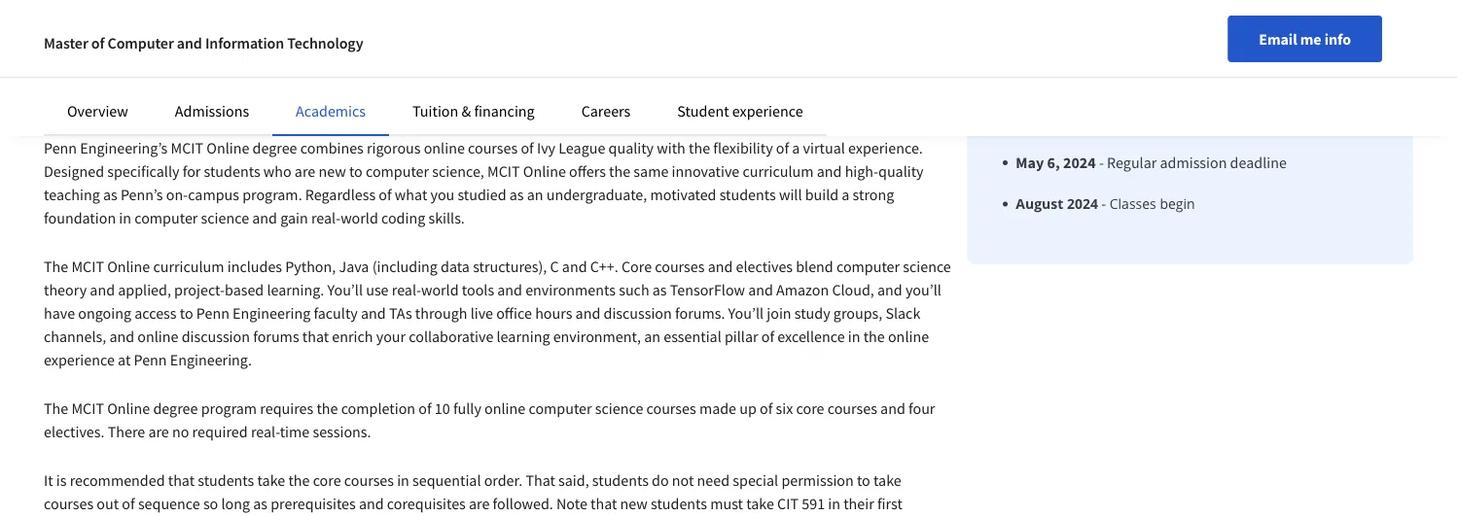Task type: locate. For each thing, give the bounding box(es) containing it.
no
[[172, 423, 189, 442]]

in down the groups,
[[848, 327, 861, 347]]

take up 'their'
[[874, 472, 902, 491]]

and down program.
[[252, 209, 277, 228]]

penn down project-
[[196, 304, 230, 324]]

online inside the mcit online curriculum includes python, java (including data structures), c and c++. core courses and electives blend computer science theory and applied, project-based learning. you'll use real-world tools and environments such as tensorflow and amazon cloud, and you'll have ongoing access to penn engineering faculty and tas through live office hours and discussion forums. you'll join study groups, slack channels, and online discussion forums that enrich your collaborative learning environment, an essential pillar of excellence in the online experience at penn engineering.
[[107, 257, 150, 277]]

new right note
[[620, 495, 648, 514]]

1 vertical spatial world
[[421, 281, 459, 300]]

0 horizontal spatial curriculum
[[153, 257, 224, 277]]

0 horizontal spatial core
[[313, 472, 341, 491]]

as right such
[[653, 281, 667, 300]]

java
[[339, 257, 369, 277]]

1 horizontal spatial an
[[644, 327, 661, 347]]

in
[[144, 51, 156, 71], [119, 209, 131, 228], [848, 327, 861, 347], [397, 472, 410, 491], [828, 495, 841, 514]]

1 horizontal spatial take
[[747, 495, 775, 514]]

courses right six
[[828, 399, 878, 419]]

learning.
[[267, 281, 324, 300]]

0 horizontal spatial a
[[216, 51, 223, 71]]

real- inside the mcit online degree program requires the completion of 10 fully online computer science courses made up of six core courses and four electives. there are no required real-time sessions.
[[251, 423, 280, 442]]

are inside penn engineering's mcit online degree combines rigorous online courses of ivy league quality with the flexibility of a virtual experience. designed specifically for students who are new to computer science, mcit online offers the same innovative curriculum and high-quality teaching as penn's on-campus program. regardless of what you studied as an undergraduate, motivated students will build a strong foundation in computer science and gain real-world coding skills.
[[295, 162, 316, 181]]

computer up said,
[[529, 399, 592, 419]]

enrich
[[332, 327, 373, 347]]

1 horizontal spatial world
[[421, 281, 459, 300]]

0 vertical spatial to
[[349, 162, 363, 181]]

skills
[[407, 28, 439, 47]]

0 vertical spatial are
[[295, 162, 316, 181]]

1 horizontal spatial real-
[[311, 209, 341, 228]]

1 horizontal spatial quality
[[879, 162, 924, 181]]

1 vertical spatial use
[[366, 281, 389, 300]]

2 vertical spatial to
[[857, 472, 871, 491]]

1 horizontal spatial to
[[349, 162, 363, 181]]

2 vertical spatial real-
[[251, 423, 280, 442]]

0 horizontal spatial real-
[[251, 423, 280, 442]]

engineering
[[233, 304, 311, 324]]

opens
[[1226, 68, 1266, 87]]

note
[[557, 495, 588, 514]]

offers
[[569, 162, 606, 181]]

with
[[657, 139, 686, 158]]

1 horizontal spatial core
[[797, 399, 825, 419]]

world inside penn engineering's mcit online degree combines rigorous online courses of ivy league quality with the flexibility of a virtual experience. designed specifically for students who are new to computer science, mcit online offers the same innovative curriculum and high-quality teaching as penn's on-campus program. regardless of what you studied as an undergraduate, motivated students will build a strong foundation in computer science and gain real-world coding skills.
[[341, 209, 378, 228]]

the inside assess the appropriate use of modern techniques, skills and tools in creating a technology solution
[[126, 28, 148, 47]]

world
[[341, 209, 378, 228], [421, 281, 459, 300]]

the right assess
[[126, 28, 148, 47]]

courses down financing
[[468, 139, 518, 158]]

0 horizontal spatial science
[[201, 209, 249, 228]]

experience.
[[849, 139, 923, 158]]

1 horizontal spatial tools
[[462, 281, 494, 300]]

experience inside the mcit online curriculum includes python, java (including data structures), c and c++. core courses and electives blend computer science theory and applied, project-based learning. you'll use real-world tools and environments such as tensorflow and amazon cloud, and you'll have ongoing access to penn engineering faculty and tas through live office hours and discussion forums. you'll join study groups, slack channels, and online discussion forums that enrich your collaborative learning environment, an essential pillar of excellence in the online experience at penn engineering.
[[44, 351, 115, 370]]

1 horizontal spatial curriculum
[[743, 162, 814, 181]]

1 vertical spatial science
[[903, 257, 952, 277]]

1 horizontal spatial you'll
[[729, 304, 764, 324]]

coding
[[381, 209, 426, 228]]

0 vertical spatial use
[[231, 28, 254, 47]]

0 vertical spatial an
[[527, 185, 544, 205]]

the mcit online degree program requires the completion of 10 fully online computer science courses made up of six core courses and four electives. there are no required real-time sessions.
[[44, 399, 936, 442]]

of right up
[[760, 399, 773, 419]]

1 vertical spatial -
[[1100, 153, 1104, 173]]

2 horizontal spatial that
[[591, 495, 617, 514]]

0 horizontal spatial an
[[527, 185, 544, 205]]

real- down (including
[[392, 281, 421, 300]]

take down the special
[[747, 495, 775, 514]]

0 horizontal spatial penn
[[44, 139, 77, 158]]

1 vertical spatial a
[[793, 139, 800, 158]]

penn up designed
[[44, 139, 77, 158]]

- left classes
[[1102, 195, 1107, 214]]

you'll
[[906, 281, 942, 300]]

academics
[[296, 101, 366, 121]]

an down ivy
[[527, 185, 544, 205]]

an inside penn engineering's mcit online degree combines rigorous online courses of ivy league quality with the flexibility of a virtual experience. designed specifically for students who are new to computer science, mcit online offers the same innovative curriculum and high-quality teaching as penn's on-campus program. regardless of what you studied as an undergraduate, motivated students will build a strong foundation in computer science and gain real-world coding skills.
[[527, 185, 544, 205]]

of right 'out'
[[122, 495, 135, 514]]

the
[[44, 257, 68, 277], [44, 399, 68, 419]]

the inside the mcit online degree program requires the completion of 10 fully online computer science courses made up of six core courses and four electives. there are no required real-time sessions.
[[317, 399, 338, 419]]

core
[[797, 399, 825, 419], [313, 472, 341, 491]]

electives.
[[44, 423, 105, 442]]

use up technology
[[231, 28, 254, 47]]

0 vertical spatial a
[[216, 51, 223, 71]]

2 horizontal spatial to
[[857, 472, 871, 491]]

online up there
[[107, 399, 150, 419]]

email me info button
[[1228, 16, 1383, 62]]

as
[[103, 185, 117, 205], [510, 185, 524, 205], [653, 281, 667, 300], [253, 495, 268, 514]]

computer up the cloud,
[[837, 257, 900, 277]]

0 vertical spatial new
[[319, 162, 346, 181]]

that up sequence
[[168, 472, 195, 491]]

degree up no
[[153, 399, 198, 419]]

1 horizontal spatial new
[[620, 495, 648, 514]]

project-
[[174, 281, 225, 300]]

real- inside the mcit online curriculum includes python, java (including data structures), c and c++. core courses and electives blend computer science theory and applied, project-based learning. you'll use real-world tools and environments such as tensorflow and amazon cloud, and you'll have ongoing access to penn engineering faculty and tas through live office hours and discussion forums. you'll join study groups, slack channels, and online discussion forums that enrich your collaborative learning environment, an essential pillar of excellence in the online experience at penn engineering.
[[392, 281, 421, 300]]

order.
[[484, 472, 523, 491]]

you'll
[[327, 281, 363, 300], [729, 304, 764, 324]]

required
[[192, 423, 248, 442]]

of left ivy
[[521, 139, 534, 158]]

discussion down such
[[604, 304, 672, 324]]

- right 2023
[[1141, 68, 1146, 87]]

are inside the mcit online degree program requires the completion of 10 fully online computer science courses made up of six core courses and four electives. there are no required real-time sessions.
[[148, 423, 169, 442]]

2023
[[1105, 68, 1138, 87]]

2 horizontal spatial are
[[469, 495, 490, 514]]

2 horizontal spatial real-
[[392, 281, 421, 300]]

december 4, 2023 - application opens
[[1016, 68, 1266, 87]]

0 vertical spatial science
[[201, 209, 249, 228]]

real- down requires
[[251, 423, 280, 442]]

c++.
[[590, 257, 619, 277]]

1 vertical spatial new
[[620, 495, 648, 514]]

and inside it is recommended that students take the core courses in sequential order. that said, students do not need special permission to take courses out of sequence so long as prerequisites and corequisites are followed. note that new students must take cit 591 in their firs
[[359, 495, 384, 514]]

online up the applied,
[[107, 257, 150, 277]]

a inside assess the appropriate use of modern techniques, skills and tools in creating a technology solution
[[216, 51, 223, 71]]

and down virtual
[[817, 162, 842, 181]]

to up "regardless"
[[349, 162, 363, 181]]

special
[[733, 472, 779, 491]]

computer inside the mcit online degree program requires the completion of 10 fully online computer science courses made up of six core courses and four electives. there are no required real-time sessions.
[[529, 399, 592, 419]]

tools
[[108, 51, 141, 71], [462, 281, 494, 300]]

1 vertical spatial core
[[313, 472, 341, 491]]

december
[[1016, 68, 1086, 87]]

students up campus on the top of page
[[204, 162, 260, 181]]

tuition & financing
[[413, 101, 535, 121]]

0 vertical spatial that
[[302, 327, 329, 347]]

and down electives
[[749, 281, 774, 300]]

1 horizontal spatial discussion
[[604, 304, 672, 324]]

real- for (including
[[392, 281, 421, 300]]

your
[[376, 327, 406, 347]]

in up corequisites
[[397, 472, 410, 491]]

discussion up engineering.
[[182, 327, 250, 347]]

1 vertical spatial curriculum
[[153, 257, 224, 277]]

online down slack
[[888, 327, 929, 347]]

1 vertical spatial you'll
[[729, 304, 764, 324]]

as right studied at the left
[[510, 185, 524, 205]]

innovative
[[672, 162, 740, 181]]

core up prerequisites
[[313, 472, 341, 491]]

will
[[779, 185, 802, 205]]

0 horizontal spatial tools
[[108, 51, 141, 71]]

and inside the mcit online degree program requires the completion of 10 fully online computer science courses made up of six core courses and four electives. there are no required real-time sessions.
[[881, 399, 906, 419]]

that
[[302, 327, 329, 347], [168, 472, 195, 491], [591, 495, 617, 514]]

python,
[[285, 257, 336, 277]]

1 vertical spatial are
[[148, 423, 169, 442]]

tools inside the mcit online curriculum includes python, java (including data structures), c and c++. core courses and electives blend computer science theory and applied, project-based learning. you'll use real-world tools and environments such as tensorflow and amazon cloud, and you'll have ongoing access to penn engineering faculty and tas through live office hours and discussion forums. you'll join study groups, slack channels, and online discussion forums that enrich your collaborative learning environment, an essential pillar of excellence in the online experience at penn engineering.
[[462, 281, 494, 300]]

the mcit online curriculum includes python, java (including data structures), c and c++. core courses and electives blend computer science theory and applied, project-based learning. you'll use real-world tools and environments such as tensorflow and amazon cloud, and you'll have ongoing access to penn engineering faculty and tas through live office hours and discussion forums. you'll join study groups, slack channels, and online discussion forums that enrich your collaborative learning environment, an essential pillar of excellence in the online experience at penn engineering.
[[44, 257, 952, 370]]

you'll down java
[[327, 281, 363, 300]]

real-
[[311, 209, 341, 228], [392, 281, 421, 300], [251, 423, 280, 442]]

admissions
[[175, 101, 249, 121]]

the up electives.
[[44, 399, 68, 419]]

0 horizontal spatial discussion
[[182, 327, 250, 347]]

online down 'access' on the left of the page
[[138, 327, 179, 347]]

may 6, 2024 - regular admission deadline
[[1016, 153, 1287, 173]]

list containing december 4, 2023
[[1007, 66, 1287, 215]]

1 vertical spatial discussion
[[182, 327, 250, 347]]

1 horizontal spatial science
[[595, 399, 644, 419]]

blend
[[796, 257, 834, 277]]

courses left made
[[647, 399, 697, 419]]

0 vertical spatial tools
[[108, 51, 141, 71]]

world up through
[[421, 281, 459, 300]]

computer down on-
[[135, 209, 198, 228]]

0 vertical spatial the
[[44, 257, 68, 277]]

are left no
[[148, 423, 169, 442]]

undergraduate,
[[547, 185, 647, 205]]

0 horizontal spatial experience
[[44, 351, 115, 370]]

use down java
[[366, 281, 389, 300]]

that down faculty
[[302, 327, 329, 347]]

1 vertical spatial to
[[180, 304, 193, 324]]

0 horizontal spatial degree
[[153, 399, 198, 419]]

1 vertical spatial 2024
[[1068, 195, 1099, 214]]

forums
[[253, 327, 299, 347]]

0 horizontal spatial use
[[231, 28, 254, 47]]

0 horizontal spatial are
[[148, 423, 169, 442]]

list item containing august 2024
[[1016, 194, 1287, 215]]

0 vertical spatial degree
[[253, 139, 297, 158]]

deadline
[[1231, 153, 1287, 173]]

as inside it is recommended that students take the core courses in sequential order. that said, students do not need special permission to take courses out of sequence so long as prerequisites and corequisites are followed. note that new students must take cit 591 in their firs
[[253, 495, 268, 514]]

1 horizontal spatial experience
[[733, 101, 803, 121]]

1 horizontal spatial use
[[366, 281, 389, 300]]

1 the from the top
[[44, 257, 68, 277]]

to inside it is recommended that students take the core courses in sequential order. that said, students do not need special permission to take courses out of sequence so long as prerequisites and corequisites are followed. note that new students must take cit 591 in their firs
[[857, 472, 871, 491]]

a right build
[[842, 185, 850, 205]]

1 horizontal spatial degree
[[253, 139, 297, 158]]

such
[[619, 281, 650, 300]]

1 vertical spatial real-
[[392, 281, 421, 300]]

science
[[201, 209, 249, 228], [903, 257, 952, 277], [595, 399, 644, 419]]

science down campus on the top of page
[[201, 209, 249, 228]]

degree inside the mcit online degree program requires the completion of 10 fully online computer science courses made up of six core courses and four electives. there are no required real-time sessions.
[[153, 399, 198, 419]]

made
[[700, 399, 737, 419]]

as left penn's
[[103, 185, 117, 205]]

list
[[1007, 66, 1287, 215]]

the inside the mcit online curriculum includes python, java (including data structures), c and c++. core courses and electives blend computer science theory and applied, project-based learning. you'll use real-world tools and environments such as tensorflow and amazon cloud, and you'll have ongoing access to penn engineering faculty and tas through live office hours and discussion forums. you'll join study groups, slack channels, and online discussion forums that enrich your collaborative learning environment, an essential pillar of excellence in the online experience at penn engineering.
[[864, 327, 885, 347]]

four
[[909, 399, 936, 419]]

student experience
[[678, 101, 803, 121]]

students down not
[[651, 495, 708, 514]]

new down the 'combines'
[[319, 162, 346, 181]]

real- inside penn engineering's mcit online degree combines rigorous online courses of ivy league quality with the flexibility of a virtual experience. designed specifically for students who are new to computer science, mcit online offers the same innovative curriculum and high-quality teaching as penn's on-campus program. regardless of what you studied as an undergraduate, motivated students will build a strong foundation in computer science and gain real-world coding skills.
[[311, 209, 341, 228]]

curriculum inside penn engineering's mcit online degree combines rigorous online courses of ivy league quality with the flexibility of a virtual experience. designed specifically for students who are new to computer science, mcit online offers the same innovative curriculum and high-quality teaching as penn's on-campus program. regardless of what you studied as an undergraduate, motivated students will build a strong foundation in computer science and gain real-world coding skills.
[[743, 162, 814, 181]]

real- for completion
[[251, 423, 280, 442]]

in left creating
[[144, 51, 156, 71]]

regardless
[[305, 185, 376, 205]]

tools up live at bottom
[[462, 281, 494, 300]]

2 vertical spatial a
[[842, 185, 850, 205]]

0 vertical spatial penn
[[44, 139, 77, 158]]

2 horizontal spatial penn
[[196, 304, 230, 324]]

tensorflow
[[670, 281, 745, 300]]

online
[[207, 139, 249, 158], [523, 162, 566, 181], [107, 257, 150, 277], [107, 399, 150, 419]]

1 horizontal spatial that
[[302, 327, 329, 347]]

mcit up electives.
[[71, 399, 104, 419]]

that right note
[[591, 495, 617, 514]]

office
[[497, 304, 532, 324]]

email me info
[[1260, 29, 1352, 49]]

electives
[[736, 257, 793, 277]]

mcit
[[171, 139, 203, 158], [488, 162, 520, 181], [71, 257, 104, 277], [71, 399, 104, 419]]

quality down experience.
[[879, 162, 924, 181]]

the
[[126, 28, 148, 47], [689, 139, 711, 158], [609, 162, 631, 181], [864, 327, 885, 347], [317, 399, 338, 419], [288, 472, 310, 491]]

1 vertical spatial penn
[[196, 304, 230, 324]]

2 vertical spatial science
[[595, 399, 644, 419]]

1 vertical spatial quality
[[879, 162, 924, 181]]

and down assess
[[80, 51, 105, 71]]

2024 inside list item
[[1068, 195, 1099, 214]]

the up sessions.
[[317, 399, 338, 419]]

0 vertical spatial you'll
[[327, 281, 363, 300]]

on-
[[166, 185, 188, 205]]

take
[[257, 472, 285, 491], [874, 472, 902, 491], [747, 495, 775, 514]]

august
[[1016, 195, 1064, 214]]

0 vertical spatial core
[[797, 399, 825, 419]]

quality up same
[[609, 139, 654, 158]]

0 vertical spatial discussion
[[604, 304, 672, 324]]

mcit up for
[[171, 139, 203, 158]]

the up prerequisites
[[288, 472, 310, 491]]

0 vertical spatial world
[[341, 209, 378, 228]]

experience up flexibility
[[733, 101, 803, 121]]

computer
[[108, 33, 174, 53]]

to down project-
[[180, 304, 193, 324]]

2 the from the top
[[44, 399, 68, 419]]

the up theory
[[44, 257, 68, 277]]

0 vertical spatial real-
[[311, 209, 341, 228]]

are right who
[[295, 162, 316, 181]]

0 vertical spatial curriculum
[[743, 162, 814, 181]]

campus
[[188, 185, 239, 205]]

the down the groups,
[[864, 327, 885, 347]]

2 vertical spatial are
[[469, 495, 490, 514]]

tools down assess
[[108, 51, 141, 71]]

ivy
[[537, 139, 556, 158]]

you'll up "pillar"
[[729, 304, 764, 324]]

0 vertical spatial -
[[1141, 68, 1146, 87]]

includes
[[227, 257, 282, 277]]

penn right at
[[134, 351, 167, 370]]

computer
[[366, 162, 429, 181], [135, 209, 198, 228], [837, 257, 900, 277], [529, 399, 592, 419]]

- left regular
[[1100, 153, 1104, 173]]

program
[[201, 399, 257, 419]]

curriculum up project-
[[153, 257, 224, 277]]

are inside it is recommended that students take the core courses in sequential order. that said, students do not need special permission to take courses out of sequence so long as prerequisites and corequisites are followed. note that new students must take cit 591 in their firs
[[469, 495, 490, 514]]

0 horizontal spatial quality
[[609, 139, 654, 158]]

1 horizontal spatial penn
[[134, 351, 167, 370]]

science down environment,
[[595, 399, 644, 419]]

the inside the mcit online curriculum includes python, java (including data structures), c and c++. core courses and electives blend computer science theory and applied, project-based learning. you'll use real-world tools and environments such as tensorflow and amazon cloud, and you'll have ongoing access to penn engineering faculty and tas through live office hours and discussion forums. you'll join study groups, slack channels, and online discussion forums that enrich your collaborative learning environment, an essential pillar of excellence in the online experience at penn engineering.
[[44, 257, 68, 277]]

take up prerequisites
[[257, 472, 285, 491]]

flexibility
[[714, 139, 773, 158]]

real- down "regardless"
[[311, 209, 341, 228]]

quality
[[609, 139, 654, 158], [879, 162, 924, 181]]

of inside the mcit online curriculum includes python, java (including data structures), c and c++. core courses and electives blend computer science theory and applied, project-based learning. you'll use real-world tools and environments such as tensorflow and amazon cloud, and you'll have ongoing access to penn engineering faculty and tas through live office hours and discussion forums. you'll join study groups, slack channels, and online discussion forums that enrich your collaborative learning environment, an essential pillar of excellence in the online experience at penn engineering.
[[762, 327, 775, 347]]

august 2024 - classes begin
[[1016, 195, 1196, 214]]

1 horizontal spatial are
[[295, 162, 316, 181]]

and down structures),
[[498, 281, 523, 300]]

0 horizontal spatial world
[[341, 209, 378, 228]]

2024 right august
[[1068, 195, 1099, 214]]

0 horizontal spatial to
[[180, 304, 193, 324]]

and inside assess the appropriate use of modern techniques, skills and tools in creating a technology solution
[[80, 51, 105, 71]]

curriculum up will
[[743, 162, 814, 181]]

1 vertical spatial tools
[[462, 281, 494, 300]]

1 vertical spatial that
[[168, 472, 195, 491]]

1 vertical spatial experience
[[44, 351, 115, 370]]

courses down sessions.
[[344, 472, 394, 491]]

- for regular
[[1100, 153, 1104, 173]]

of down "join"
[[762, 327, 775, 347]]

time
[[280, 423, 310, 442]]

1 vertical spatial the
[[44, 399, 68, 419]]

sessions.
[[313, 423, 371, 442]]

1 vertical spatial degree
[[153, 399, 198, 419]]

based
[[225, 281, 264, 300]]

through
[[415, 304, 468, 324]]

science inside the mcit online curriculum includes python, java (including data structures), c and c++. core courses and electives blend computer science theory and applied, project-based learning. you'll use real-world tools and environments such as tensorflow and amazon cloud, and you'll have ongoing access to penn engineering faculty and tas through live office hours and discussion forums. you'll join study groups, slack channels, and online discussion forums that enrich your collaborative learning environment, an essential pillar of excellence in the online experience at penn engineering.
[[903, 257, 952, 277]]

appropriate
[[151, 28, 228, 47]]

online right fully
[[485, 399, 526, 419]]

forums.
[[675, 304, 725, 324]]

1 vertical spatial an
[[644, 327, 661, 347]]

core
[[622, 257, 652, 277]]

2024
[[1064, 153, 1097, 173], [1068, 195, 1099, 214]]

tas
[[389, 304, 412, 324]]

of up technology
[[257, 28, 270, 47]]

list item
[[1016, 194, 1287, 215]]

online up science,
[[424, 139, 465, 158]]

experience down channels,
[[44, 351, 115, 370]]

the inside the mcit online degree program requires the completion of 10 fully online computer science courses made up of six core courses and four electives. there are no required real-time sessions.
[[44, 399, 68, 419]]

creating
[[159, 51, 212, 71]]

2024 right 6,
[[1064, 153, 1097, 173]]

and right c
[[562, 257, 587, 277]]

curriculum inside the mcit online curriculum includes python, java (including data structures), c and c++. core courses and electives blend computer science theory and applied, project-based learning. you'll use real-world tools and environments such as tensorflow and amazon cloud, and you'll have ongoing access to penn engineering faculty and tas through live office hours and discussion forums. you'll join study groups, slack channels, and online discussion forums that enrich your collaborative learning environment, an essential pillar of excellence in the online experience at penn engineering.
[[153, 257, 224, 277]]

an left essential
[[644, 327, 661, 347]]

2 horizontal spatial science
[[903, 257, 952, 277]]

of inside it is recommended that students take the core courses in sequential order. that said, students do not need special permission to take courses out of sequence so long as prerequisites and corequisites are followed. note that new students must take cit 591 in their firs
[[122, 495, 135, 514]]

in inside assess the appropriate use of modern techniques, skills and tools in creating a technology solution
[[144, 51, 156, 71]]

degree up who
[[253, 139, 297, 158]]

0 horizontal spatial new
[[319, 162, 346, 181]]

2 vertical spatial -
[[1102, 195, 1107, 214]]

in down penn's
[[119, 209, 131, 228]]



Task type: describe. For each thing, give the bounding box(es) containing it.
gain
[[280, 209, 308, 228]]

are for new
[[295, 162, 316, 181]]

engineering's
[[80, 139, 168, 158]]

what
[[395, 185, 428, 205]]

courses inside penn engineering's mcit online degree combines rigorous online courses of ivy league quality with the flexibility of a virtual experience. designed specifically for students who are new to computer science, mcit online offers the same innovative curriculum and high-quality teaching as penn's on-campus program. regardless of what you studied as an undergraduate, motivated students will build a strong foundation in computer science and gain real-world coding skills.
[[468, 139, 518, 158]]

access
[[134, 304, 177, 324]]

new inside penn engineering's mcit online degree combines rigorous online courses of ivy league quality with the flexibility of a virtual experience. designed specifically for students who are new to computer science, mcit online offers the same innovative curriculum and high-quality teaching as penn's on-campus program. regardless of what you studied as an undergraduate, motivated students will build a strong foundation in computer science and gain real-world coding skills.
[[319, 162, 346, 181]]

in inside the mcit online curriculum includes python, java (including data structures), c and c++. core courses and electives blend computer science theory and applied, project-based learning. you'll use real-world tools and environments such as tensorflow and amazon cloud, and you'll have ongoing access to penn engineering faculty and tas through live office hours and discussion forums. you'll join study groups, slack channels, and online discussion forums that enrich your collaborative learning environment, an essential pillar of excellence in the online experience at penn engineering.
[[848, 327, 861, 347]]

said,
[[559, 472, 589, 491]]

online inside the mcit online degree program requires the completion of 10 fully online computer science courses made up of six core courses and four electives. there are no required real-time sessions.
[[107, 399, 150, 419]]

info
[[1325, 29, 1352, 49]]

and left tas on the left of the page
[[361, 304, 386, 324]]

admission
[[1161, 153, 1228, 173]]

degree inside penn engineering's mcit online degree combines rigorous online courses of ivy league quality with the flexibility of a virtual experience. designed specifically for students who are new to computer science, mcit online offers the same innovative curriculum and high-quality teaching as penn's on-campus program. regardless of what you studied as an undergraduate, motivated students will build a strong foundation in computer science and gain real-world coding skills.
[[253, 139, 297, 158]]

and up ongoing
[[90, 281, 115, 300]]

league
[[559, 139, 606, 158]]

penn inside penn engineering's mcit online degree combines rigorous online courses of ivy league quality with the flexibility of a virtual experience. designed specifically for students who are new to computer science, mcit online offers the same innovative curriculum and high-quality teaching as penn's on-campus program. regardless of what you studied as an undergraduate, motivated students will build a strong foundation in computer science and gain real-world coding skills.
[[44, 139, 77, 158]]

use inside the mcit online curriculum includes python, java (including data structures), c and c++. core courses and electives blend computer science theory and applied, project-based learning. you'll use real-world tools and environments such as tensorflow and amazon cloud, and you'll have ongoing access to penn engineering faculty and tas through live office hours and discussion forums. you'll join study groups, slack channels, and online discussion forums that enrich your collaborative learning environment, an essential pillar of excellence in the online experience at penn engineering.
[[366, 281, 389, 300]]

online down ivy
[[523, 162, 566, 181]]

0 horizontal spatial that
[[168, 472, 195, 491]]

pillar
[[725, 327, 759, 347]]

penn's
[[121, 185, 163, 205]]

need
[[697, 472, 730, 491]]

must
[[711, 495, 744, 514]]

as inside the mcit online curriculum includes python, java (including data structures), c and c++. core courses and electives blend computer science theory and applied, project-based learning. you'll use real-world tools and environments such as tensorflow and amazon cloud, and you'll have ongoing access to penn engineering faculty and tas through live office hours and discussion forums. you'll join study groups, slack channels, and online discussion forums that enrich your collaborative learning environment, an essential pillar of excellence in the online experience at penn engineering.
[[653, 281, 667, 300]]

careers
[[582, 101, 631, 121]]

students left the do
[[593, 472, 649, 491]]

science inside penn engineering's mcit online degree combines rigorous online courses of ivy league quality with the flexibility of a virtual experience. designed specifically for students who are new to computer science, mcit online offers the same innovative curriculum and high-quality teaching as penn's on-campus program. regardless of what you studied as an undergraduate, motivated students will build a strong foundation in computer science and gain real-world coding skills.
[[201, 209, 249, 228]]

completion
[[341, 399, 416, 419]]

academics link
[[296, 101, 366, 121]]

the left same
[[609, 162, 631, 181]]

students left will
[[720, 185, 776, 205]]

to inside the mcit online curriculum includes python, java (including data structures), c and c++. core courses and electives blend computer science theory and applied, project-based learning. you'll use real-world tools and environments such as tensorflow and amazon cloud, and you'll have ongoing access to penn engineering faculty and tas through live office hours and discussion forums. you'll join study groups, slack channels, and online discussion forums that enrich your collaborative learning environment, an essential pillar of excellence in the online experience at penn engineering.
[[180, 304, 193, 324]]

sequential
[[413, 472, 481, 491]]

me
[[1301, 29, 1322, 49]]

long
[[221, 495, 250, 514]]

fully
[[453, 399, 482, 419]]

and up at
[[109, 327, 134, 347]]

courses down the is
[[44, 495, 94, 514]]

technology
[[226, 51, 300, 71]]

2 horizontal spatial take
[[874, 472, 902, 491]]

students up long
[[198, 472, 254, 491]]

(including
[[372, 257, 438, 277]]

learning
[[497, 327, 550, 347]]

specifically
[[107, 162, 179, 181]]

mcit up studied at the left
[[488, 162, 520, 181]]

and up slack
[[878, 281, 903, 300]]

courses inside the mcit online curriculum includes python, java (including data structures), c and c++. core courses and electives blend computer science theory and applied, project-based learning. you'll use real-world tools and environments such as tensorflow and amazon cloud, and you'll have ongoing access to penn engineering faculty and tas through live office hours and discussion forums. you'll join study groups, slack channels, and online discussion forums that enrich your collaborative learning environment, an essential pillar of excellence in the online experience at penn engineering.
[[655, 257, 705, 277]]

the for the mcit online curriculum includes python, java (including data structures), c and c++. core courses and electives blend computer science theory and applied, project-based learning. you'll use real-world tools and environments such as tensorflow and amazon cloud, and you'll have ongoing access to penn engineering faculty and tas through live office hours and discussion forums. you'll join study groups, slack channels, and online discussion forums that enrich your collaborative learning environment, an essential pillar of excellence in the online experience at penn engineering.
[[44, 257, 68, 277]]

that inside the mcit online curriculum includes python, java (including data structures), c and c++. core courses and electives blend computer science theory and applied, project-based learning. you'll use real-world tools and environments such as tensorflow and amazon cloud, and you'll have ongoing access to penn engineering faculty and tas through live office hours and discussion forums. you'll join study groups, slack channels, and online discussion forums that enrich your collaborative learning environment, an essential pillar of excellence in the online experience at penn engineering.
[[302, 327, 329, 347]]

so
[[203, 495, 218, 514]]

are for no
[[148, 423, 169, 442]]

who
[[264, 162, 292, 181]]

six
[[776, 399, 793, 419]]

not
[[672, 472, 694, 491]]

2 vertical spatial penn
[[134, 351, 167, 370]]

information
[[205, 33, 284, 53]]

to inside penn engineering's mcit online degree combines rigorous online courses of ivy league quality with the flexibility of a virtual experience. designed specifically for students who are new to computer science, mcit online offers the same innovative curriculum and high-quality teaching as penn's on-campus program. regardless of what you studied as an undergraduate, motivated students will build a strong foundation in computer science and gain real-world coding skills.
[[349, 162, 363, 181]]

techniques,
[[328, 28, 403, 47]]

0 horizontal spatial take
[[257, 472, 285, 491]]

foundation
[[44, 209, 116, 228]]

0 vertical spatial experience
[[733, 101, 803, 121]]

excellence
[[778, 327, 845, 347]]

same
[[634, 162, 669, 181]]

2 horizontal spatial a
[[842, 185, 850, 205]]

tools inside assess the appropriate use of modern techniques, skills and tools in creating a technology solution
[[108, 51, 141, 71]]

core inside the mcit online degree program requires the completion of 10 fully online computer science courses made up of six core courses and four electives. there are no required real-time sessions.
[[797, 399, 825, 419]]

the for the mcit online degree program requires the completion of 10 fully online computer science courses made up of six core courses and four electives. there are no required real-time sessions.
[[44, 399, 68, 419]]

environments
[[526, 281, 616, 300]]

2 vertical spatial that
[[591, 495, 617, 514]]

begin
[[1160, 195, 1196, 214]]

of right master
[[91, 33, 105, 53]]

world inside the mcit online curriculum includes python, java (including data structures), c and c++. core courses and electives blend computer science theory and applied, project-based learning. you'll use real-world tools and environments such as tensorflow and amazon cloud, and you'll have ongoing access to penn engineering faculty and tas through live office hours and discussion forums. you'll join study groups, slack channels, and online discussion forums that enrich your collaborative learning environment, an essential pillar of excellence in the online experience at penn engineering.
[[421, 281, 459, 300]]

online down 'admissions' link
[[207, 139, 249, 158]]

that
[[526, 472, 556, 491]]

designed
[[44, 162, 104, 181]]

virtual
[[803, 139, 846, 158]]

0 horizontal spatial you'll
[[327, 281, 363, 300]]

and up environment,
[[576, 304, 601, 324]]

an inside the mcit online curriculum includes python, java (including data structures), c and c++. core courses and electives blend computer science theory and applied, project-based learning. you'll use real-world tools and environments such as tensorflow and amazon cloud, and you'll have ongoing access to penn engineering faculty and tas through live office hours and discussion forums. you'll join study groups, slack channels, and online discussion forums that enrich your collaborative learning environment, an essential pillar of excellence in the online experience at penn engineering.
[[644, 327, 661, 347]]

and up tensorflow
[[708, 257, 733, 277]]

strong
[[853, 185, 895, 205]]

new inside it is recommended that students take the core courses in sequential order. that said, students do not need special permission to take courses out of sequence so long as prerequisites and corequisites are followed. note that new students must take cit 591 in their firs
[[620, 495, 648, 514]]

of right flexibility
[[776, 139, 789, 158]]

0 vertical spatial 2024
[[1064, 153, 1097, 173]]

for
[[183, 162, 201, 181]]

teaching
[[44, 185, 100, 205]]

1 horizontal spatial a
[[793, 139, 800, 158]]

10
[[435, 399, 450, 419]]

out
[[97, 495, 119, 514]]

is
[[56, 472, 67, 491]]

collaborative
[[409, 327, 494, 347]]

financing
[[474, 101, 535, 121]]

assess
[[80, 28, 123, 47]]

core inside it is recommended that students take the core courses in sequential order. that said, students do not need special permission to take courses out of sequence so long as prerequisites and corequisites are followed. note that new students must take cit 591 in their firs
[[313, 472, 341, 491]]

prerequisites
[[271, 495, 356, 514]]

and right computer
[[177, 33, 202, 53]]

c
[[550, 257, 559, 277]]

you
[[431, 185, 455, 205]]

science inside the mcit online degree program requires the completion of 10 fully online computer science courses made up of six core courses and four electives. there are no required real-time sessions.
[[595, 399, 644, 419]]

of inside assess the appropriate use of modern techniques, skills and tools in creating a technology solution
[[257, 28, 270, 47]]

online inside the mcit online degree program requires the completion of 10 fully online computer science courses made up of six core courses and four electives. there are no required real-time sessions.
[[485, 399, 526, 419]]

motivated
[[651, 185, 717, 205]]

mcit inside the mcit online degree program requires the completion of 10 fully online computer science courses made up of six core courses and four electives. there are no required real-time sessions.
[[71, 399, 104, 419]]

admissions link
[[175, 101, 249, 121]]

the up innovative
[[689, 139, 711, 158]]

computer inside the mcit online curriculum includes python, java (including data structures), c and c++. core courses and electives blend computer science theory and applied, project-based learning. you'll use real-world tools and environments such as tensorflow and amazon cloud, and you'll have ongoing access to penn engineering faculty and tas through live office hours and discussion forums. you'll join study groups, slack channels, and online discussion forums that enrich your collaborative learning environment, an essential pillar of excellence in the online experience at penn engineering.
[[837, 257, 900, 277]]

applied,
[[118, 281, 171, 300]]

have
[[44, 304, 75, 324]]

structures),
[[473, 257, 547, 277]]

degree requirements
[[44, 90, 192, 109]]

use inside assess the appropriate use of modern techniques, skills and tools in creating a technology solution
[[231, 28, 254, 47]]

cloud,
[[832, 281, 875, 300]]

of left what
[[379, 185, 392, 205]]

- for application
[[1141, 68, 1146, 87]]

combines
[[300, 139, 364, 158]]

master
[[44, 33, 88, 53]]

requirements
[[95, 90, 192, 109]]

join
[[767, 304, 792, 324]]

it
[[44, 472, 53, 491]]

their
[[844, 495, 875, 514]]

student experience link
[[678, 101, 803, 121]]

of left 10
[[419, 399, 432, 419]]

amazon
[[777, 281, 829, 300]]

science,
[[432, 162, 484, 181]]

engineering.
[[170, 351, 252, 370]]

mcit inside the mcit online curriculum includes python, java (including data structures), c and c++. core courses and electives blend computer science theory and applied, project-based learning. you'll use real-world tools and environments such as tensorflow and amazon cloud, and you'll have ongoing access to penn engineering faculty and tas through live office hours and discussion forums. you'll join study groups, slack channels, and online discussion forums that enrich your collaborative learning environment, an essential pillar of excellence in the online experience at penn engineering.
[[71, 257, 104, 277]]

0 vertical spatial quality
[[609, 139, 654, 158]]

computer down rigorous
[[366, 162, 429, 181]]

in right 591
[[828, 495, 841, 514]]

in inside penn engineering's mcit online degree combines rigorous online courses of ivy league quality with the flexibility of a virtual experience. designed specifically for students who are new to computer science, mcit online offers the same innovative curriculum and high-quality teaching as penn's on-campus program. regardless of what you studied as an undergraduate, motivated students will build a strong foundation in computer science and gain real-world coding skills.
[[119, 209, 131, 228]]

online inside penn engineering's mcit online degree combines rigorous online courses of ivy league quality with the flexibility of a virtual experience. designed specifically for students who are new to computer science, mcit online offers the same innovative curriculum and high-quality teaching as penn's on-campus program. regardless of what you studied as an undergraduate, motivated students will build a strong foundation in computer science and gain real-world coding skills.
[[424, 139, 465, 158]]

requires
[[260, 399, 314, 419]]

the inside it is recommended that students take the core courses in sequential order. that said, students do not need special permission to take courses out of sequence so long as prerequisites and corequisites are followed. note that new students must take cit 591 in their firs
[[288, 472, 310, 491]]

ongoing
[[78, 304, 131, 324]]

data
[[441, 257, 470, 277]]

penn engineering's mcit online degree combines rigorous online courses of ivy league quality with the flexibility of a virtual experience. designed specifically for students who are new to computer science, mcit online offers the same innovative curriculum and high-quality teaching as penn's on-campus program. regardless of what you studied as an undergraduate, motivated students will build a strong foundation in computer science and gain real-world coding skills.
[[44, 139, 924, 228]]

do
[[652, 472, 669, 491]]

degree
[[44, 90, 92, 109]]



Task type: vqa. For each thing, say whether or not it's contained in the screenshot.
"Rapid"
no



